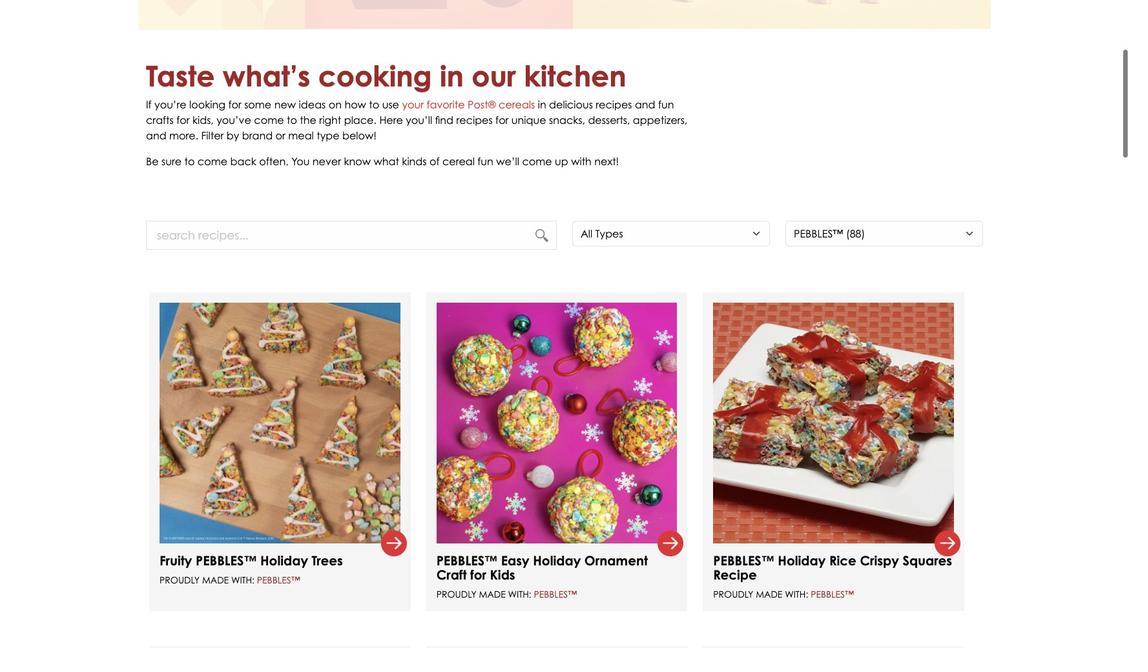 Task type: describe. For each thing, give the bounding box(es) containing it.
pebbles™ link for easy
[[534, 589, 577, 600]]

fun inside in delicious recipes and fun crafts for kids, you've come to the right place. here you'll find recipes for unique snacks, desserts, appetizers, and more. filter by brand or meal type below!
[[659, 98, 674, 111]]

appetizers,
[[633, 114, 688, 127]]

cereal
[[443, 155, 475, 168]]

type
[[317, 129, 340, 142]]

brand
[[242, 129, 273, 142]]

use
[[382, 98, 399, 111]]

come inside in delicious recipes and fun crafts for kids, you've come to the right place. here you'll find recipes for unique snacks, desserts, appetizers, and more. filter by brand or meal type below!
[[254, 114, 284, 127]]

often.
[[259, 155, 289, 168]]

new
[[274, 98, 296, 111]]

1 vertical spatial and
[[146, 129, 167, 142]]

you're
[[155, 98, 187, 111]]

some
[[244, 98, 272, 111]]

ornament
[[585, 553, 648, 569]]

post®
[[468, 98, 496, 111]]

0 horizontal spatial fun
[[478, 155, 494, 168]]

holiday for pebbles™
[[260, 553, 308, 569]]

to inside in delicious recipes and fun crafts for kids, you've come to the right place. here you'll find recipes for unique snacks, desserts, appetizers, and more. filter by brand or meal type below!
[[287, 114, 297, 127]]

pebbles™ link for pebbles™
[[257, 575, 300, 586]]

a photo of a box and bowls of waffle crisp next to a photo of honeycombs being poured into a bowl image
[[138, 0, 991, 30]]

with: inside fruity pebbles™ holiday trees proudly made with: pebbles™
[[231, 575, 255, 586]]

if you're looking for some new ideas on how to use your favorite post® cereals
[[146, 98, 535, 111]]

0 horizontal spatial come
[[198, 155, 228, 168]]

for up you've
[[228, 98, 242, 111]]

the
[[300, 114, 317, 127]]

2 horizontal spatial come
[[522, 155, 552, 168]]

filter
[[201, 129, 224, 142]]

what's
[[223, 59, 310, 93]]

rice
[[830, 553, 857, 569]]

for inside pebbles™ easy holiday ornament craft for kids proudly made with: pebbles™
[[471, 567, 487, 583]]

know
[[344, 155, 371, 168]]

looking
[[189, 98, 226, 111]]

taste what's cooking in our kitchen
[[146, 59, 627, 93]]

1 vertical spatial recipes
[[457, 114, 493, 127]]

we'll
[[497, 155, 520, 168]]

here
[[380, 114, 403, 127]]

kinds
[[402, 155, 427, 168]]

kids,
[[193, 114, 214, 127]]

with
[[571, 155, 592, 168]]

kitchen
[[524, 59, 627, 93]]

pebbles™ easy holiday ornament craft for kids link
[[437, 553, 648, 583]]

holiday inside pebbles™ holiday rice  crispy squares recipe proudly made with: pebbles™
[[778, 553, 826, 569]]

place.
[[344, 114, 377, 127]]

right
[[319, 114, 341, 127]]

desserts,
[[588, 114, 630, 127]]

1 horizontal spatial and
[[635, 98, 656, 111]]

by
[[227, 129, 239, 142]]

ideas
[[299, 98, 326, 111]]

pebbles™ holiday rice  crispy squares recipe link
[[714, 553, 953, 583]]

0 vertical spatial to
[[369, 98, 380, 111]]

more.
[[169, 129, 199, 142]]

with: inside pebbles™ holiday rice  crispy squares recipe proudly made with: pebbles™
[[785, 589, 809, 600]]

up
[[555, 155, 569, 168]]

your
[[402, 98, 424, 111]]

proudly inside fruity pebbles™ holiday trees proudly made with: pebbles™
[[160, 575, 200, 586]]

1 horizontal spatial recipes
[[596, 98, 632, 111]]

fruity pebbles™ holiday trees proudly made with: pebbles™
[[160, 553, 343, 586]]



Task type: locate. For each thing, give the bounding box(es) containing it.
0 horizontal spatial holiday
[[260, 553, 308, 569]]

in up the unique
[[538, 98, 547, 111]]

holiday inside pebbles™ easy holiday ornament craft for kids proudly made with: pebbles™
[[533, 553, 581, 569]]

meal
[[288, 129, 314, 142]]

pebbles™ easy holiday ornament craft for kids proudly made with: pebbles™
[[437, 553, 648, 600]]

1 horizontal spatial made
[[479, 589, 506, 600]]

crispy
[[861, 553, 900, 569]]

trees
[[312, 553, 343, 569]]

fruity
[[160, 553, 192, 569]]

2 holiday from the left
[[533, 553, 581, 569]]

next!
[[595, 155, 619, 168]]

made inside pebbles™ easy holiday ornament craft for kids proudly made with: pebbles™
[[479, 589, 506, 600]]

0 horizontal spatial to
[[185, 155, 195, 168]]

made down recipe
[[756, 589, 783, 600]]

holiday left 'trees'
[[260, 553, 308, 569]]

of
[[430, 155, 440, 168]]

taste
[[146, 59, 215, 93]]

to left use
[[369, 98, 380, 111]]

crafts
[[146, 114, 174, 127]]

2 horizontal spatial proudly
[[714, 589, 754, 600]]

and down the crafts
[[146, 129, 167, 142]]

holiday inside fruity pebbles™ holiday trees proudly made with: pebbles™
[[260, 553, 308, 569]]

easy
[[501, 553, 530, 569]]

proudly down fruity
[[160, 575, 200, 586]]

for up "more."
[[177, 114, 190, 127]]

sure
[[162, 155, 182, 168]]

on
[[329, 98, 342, 111]]

never
[[313, 155, 341, 168]]

and up appetizers, at the right top
[[635, 98, 656, 111]]

recipes down 'your favorite post® cereals' link
[[457, 114, 493, 127]]

holiday
[[260, 553, 308, 569], [533, 553, 581, 569], [778, 553, 826, 569]]

made inside fruity pebbles™ holiday trees proudly made with: pebbles™
[[202, 575, 229, 586]]

0 horizontal spatial and
[[146, 129, 167, 142]]

pebbles™ link down pebbles™ holiday rice  crispy squares recipe link
[[811, 589, 854, 600]]

made down fruity pebbles™ holiday trees link
[[202, 575, 229, 586]]

3 holiday from the left
[[778, 553, 826, 569]]

cereals
[[499, 98, 535, 111]]

in inside in delicious recipes and fun crafts for kids, you've come to the right place. here you'll find recipes for unique snacks, desserts, appetizers, and more. filter by brand or meal type below!
[[538, 98, 547, 111]]

with: down the kids
[[508, 589, 532, 600]]

1 vertical spatial fun
[[478, 155, 494, 168]]

our
[[472, 59, 516, 93]]

recipe
[[714, 567, 757, 583]]

for left the kids
[[471, 567, 487, 583]]

proudly down recipe
[[714, 589, 754, 600]]

be sure to come back often. you never know what kinds of cereal fun we'll come up with next!
[[146, 155, 619, 168]]

come down filter
[[198, 155, 228, 168]]

2 horizontal spatial with:
[[785, 589, 809, 600]]

search recipes... text field
[[146, 221, 557, 250]]

fun up appetizers, at the right top
[[659, 98, 674, 111]]

come left up
[[522, 155, 552, 168]]

craft
[[437, 567, 467, 583]]

fruity pebbles holiday trees recipe image
[[160, 303, 400, 544]]

0 horizontal spatial with:
[[231, 575, 255, 586]]

delicious
[[549, 98, 593, 111]]

made inside pebbles™ holiday rice  crispy squares recipe proudly made with: pebbles™
[[756, 589, 783, 600]]

fruity pebbles™ holiday trees link
[[160, 553, 343, 569]]

for
[[228, 98, 242, 111], [177, 114, 190, 127], [496, 114, 509, 127], [471, 567, 487, 583]]

to left the
[[287, 114, 297, 127]]

pebbles™ link
[[257, 575, 300, 586], [534, 589, 577, 600], [811, 589, 854, 600]]

for down cereals
[[496, 114, 509, 127]]

0 horizontal spatial proudly
[[160, 575, 200, 586]]

you've
[[217, 114, 251, 127]]

recipes
[[596, 98, 632, 111], [457, 114, 493, 127]]

fun
[[659, 98, 674, 111], [478, 155, 494, 168]]

pebbles holiday crispy squares recipe image
[[714, 303, 955, 544]]

proudly inside pebbles™ easy holiday ornament craft for kids proudly made with: pebbles™
[[437, 589, 477, 600]]

0 horizontal spatial in
[[440, 59, 464, 93]]

holiday for easy
[[533, 553, 581, 569]]

0 vertical spatial and
[[635, 98, 656, 111]]

proudly inside pebbles™ holiday rice  crispy squares recipe proudly made with: pebbles™
[[714, 589, 754, 600]]

how
[[345, 98, 366, 111]]

1 horizontal spatial fun
[[659, 98, 674, 111]]

what
[[374, 155, 399, 168]]

1 horizontal spatial proudly
[[437, 589, 477, 600]]

in up favorite
[[440, 59, 464, 93]]

made
[[202, 575, 229, 586], [479, 589, 506, 600], [756, 589, 783, 600]]

pebbles™ link for holiday
[[811, 589, 854, 600]]

0 vertical spatial in
[[440, 59, 464, 93]]

2 horizontal spatial holiday
[[778, 553, 826, 569]]

holiday left rice
[[778, 553, 826, 569]]

0 horizontal spatial recipes
[[457, 114, 493, 127]]

cooking
[[318, 59, 432, 93]]

2 vertical spatial to
[[185, 155, 195, 168]]

in
[[440, 59, 464, 93], [538, 98, 547, 111]]

1 horizontal spatial to
[[287, 114, 297, 127]]

pebbles™
[[196, 553, 257, 569], [437, 553, 498, 569], [714, 553, 775, 569], [257, 575, 300, 586], [534, 589, 577, 600], [811, 589, 854, 600]]

1 vertical spatial to
[[287, 114, 297, 127]]

to right sure at the top of the page
[[185, 155, 195, 168]]

with: down pebbles™ holiday rice  crispy squares recipe link
[[785, 589, 809, 600]]

proudly down craft
[[437, 589, 477, 600]]

2 horizontal spatial to
[[369, 98, 380, 111]]

0 horizontal spatial pebbles™ link
[[257, 575, 300, 586]]

1 horizontal spatial come
[[254, 114, 284, 127]]

holiday right easy
[[533, 553, 581, 569]]

with: down fruity pebbles™ holiday trees link
[[231, 575, 255, 586]]

pebbles™ link down pebbles™ easy holiday ornament craft for kids link
[[534, 589, 577, 600]]

1 horizontal spatial holiday
[[533, 553, 581, 569]]

if
[[146, 98, 152, 111]]

favorite
[[427, 98, 465, 111]]

come
[[254, 114, 284, 127], [198, 155, 228, 168], [522, 155, 552, 168]]

to
[[369, 98, 380, 111], [287, 114, 297, 127], [185, 155, 195, 168]]

recipes up desserts,
[[596, 98, 632, 111]]

you'll
[[406, 114, 432, 127]]

and
[[635, 98, 656, 111], [146, 129, 167, 142]]

1 horizontal spatial with:
[[508, 589, 532, 600]]

with:
[[231, 575, 255, 586], [508, 589, 532, 600], [785, 589, 809, 600]]

proudly
[[160, 575, 200, 586], [437, 589, 477, 600], [714, 589, 754, 600]]

pebbles holiday ornaments craft image
[[437, 303, 678, 544]]

pebbles™ holiday rice  crispy squares recipe proudly made with: pebbles™
[[714, 553, 953, 600]]

2 horizontal spatial made
[[756, 589, 783, 600]]

find
[[435, 114, 454, 127]]

below!
[[343, 129, 377, 142]]

pebbles™ link down fruity pebbles™ holiday trees link
[[257, 575, 300, 586]]

squares
[[903, 553, 953, 569]]

back
[[230, 155, 256, 168]]

fun left we'll
[[478, 155, 494, 168]]

kids
[[490, 567, 516, 583]]

1 vertical spatial in
[[538, 98, 547, 111]]

1 holiday from the left
[[260, 553, 308, 569]]

made down the kids
[[479, 589, 506, 600]]

be
[[146, 155, 159, 168]]

come down some
[[254, 114, 284, 127]]

0 vertical spatial recipes
[[596, 98, 632, 111]]

snacks,
[[549, 114, 586, 127]]

2 horizontal spatial pebbles™ link
[[811, 589, 854, 600]]

in delicious recipes and fun crafts for kids, you've come to the right place. here you'll find recipes for unique snacks, desserts, appetizers, and more. filter by brand or meal type below!
[[146, 98, 688, 142]]

you
[[292, 155, 310, 168]]

0 horizontal spatial made
[[202, 575, 229, 586]]

unique
[[512, 114, 547, 127]]

or
[[276, 129, 286, 142]]

1 horizontal spatial pebbles™ link
[[534, 589, 577, 600]]

your favorite post® cereals link
[[402, 98, 535, 111]]

with: inside pebbles™ easy holiday ornament craft for kids proudly made with: pebbles™
[[508, 589, 532, 600]]

0 vertical spatial fun
[[659, 98, 674, 111]]

1 horizontal spatial in
[[538, 98, 547, 111]]



Task type: vqa. For each thing, say whether or not it's contained in the screenshot.
PEBBLES™ Easy Holiday Ornament Craft for Kids Proudly made with: PEBBLES™
yes



